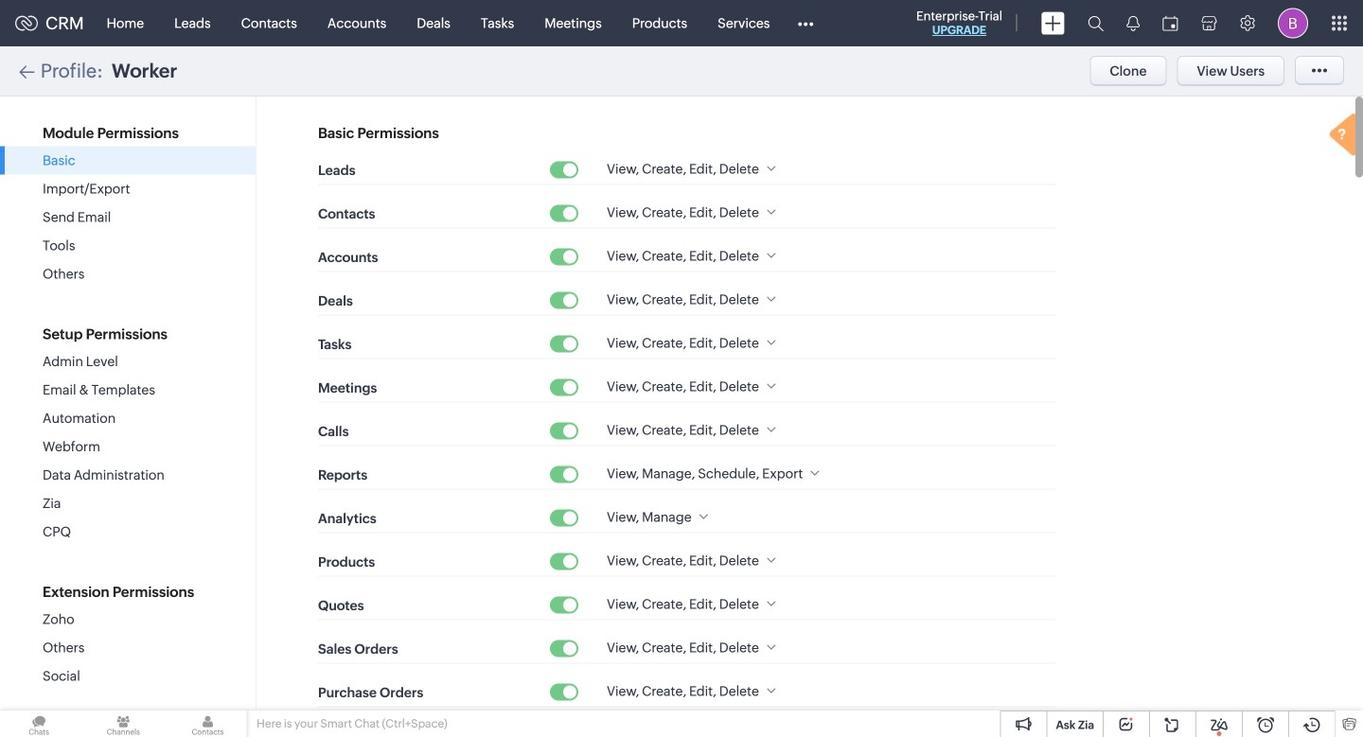 Task type: vqa. For each thing, say whether or not it's contained in the screenshot.
Reports
no



Task type: describe. For each thing, give the bounding box(es) containing it.
Other Modules field
[[785, 8, 826, 38]]

create menu image
[[1041, 12, 1065, 35]]

search element
[[1076, 0, 1115, 46]]

contacts image
[[169, 711, 247, 737]]

signals image
[[1126, 15, 1140, 31]]

channels image
[[84, 711, 162, 737]]

create menu element
[[1030, 0, 1076, 46]]

search image
[[1088, 15, 1104, 31]]



Task type: locate. For each thing, give the bounding box(es) containing it.
chats image
[[0, 711, 78, 737]]

logo image
[[15, 16, 38, 31]]

profile element
[[1267, 0, 1320, 46]]

calendar image
[[1162, 16, 1179, 31]]

profile image
[[1278, 8, 1308, 38]]

help image
[[1325, 111, 1363, 162]]

signals element
[[1115, 0, 1151, 46]]



